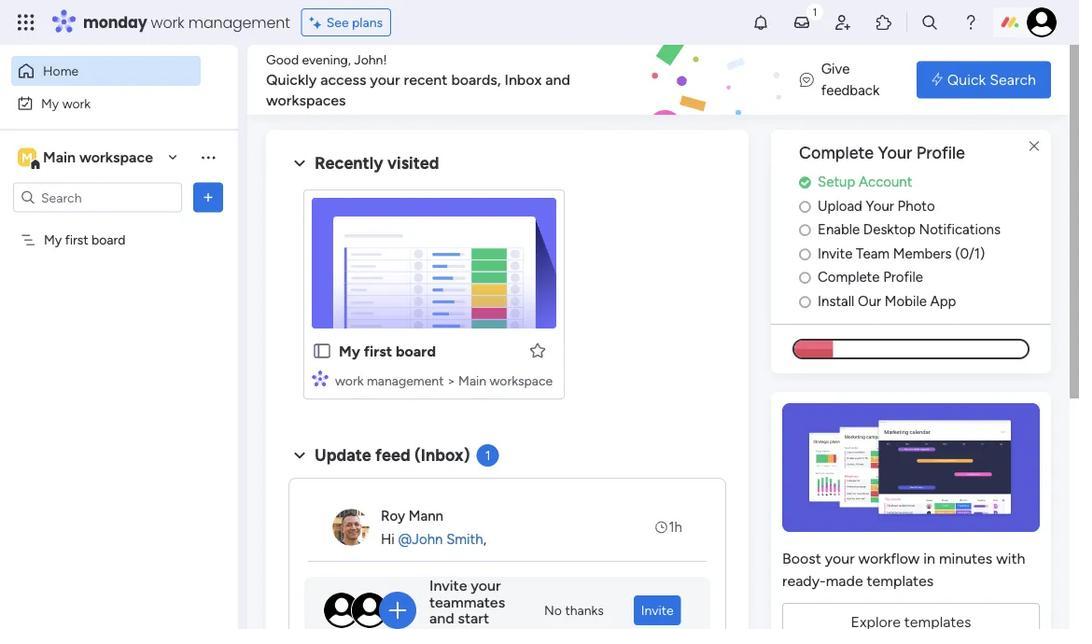 Task type: describe. For each thing, give the bounding box(es) containing it.
notifications
[[919, 221, 1001, 238]]

update
[[315, 445, 371, 465]]

upload your photo link
[[799, 195, 1051, 216]]

m
[[22, 149, 33, 165]]

search
[[990, 71, 1036, 89]]

teammates
[[429, 593, 505, 611]]

circle o image for complete
[[799, 271, 811, 285]]

invite members image
[[834, 13, 852, 32]]

circle o image for install
[[799, 294, 811, 308]]

start
[[458, 610, 489, 627]]

public board image
[[312, 341, 332, 361]]

first inside list box
[[65, 232, 88, 248]]

recently visited
[[315, 153, 439, 173]]

install
[[818, 292, 855, 309]]

home button
[[11, 56, 201, 86]]

(0/1)
[[955, 245, 985, 262]]

search everything image
[[921, 13, 939, 32]]

setup account link
[[799, 172, 1051, 193]]

give
[[821, 61, 850, 77]]

my inside button
[[41, 95, 59, 111]]

give feedback
[[821, 61, 880, 98]]

0 vertical spatial profile
[[917, 143, 965, 163]]

workspaces
[[266, 91, 346, 109]]

install our mobile app link
[[799, 291, 1051, 312]]

select product image
[[17, 13, 35, 32]]

circle o image for invite
[[799, 247, 811, 261]]

john smith image
[[1027, 7, 1057, 37]]

ready-
[[782, 572, 826, 589]]

notifications image
[[752, 13, 770, 32]]

team
[[856, 245, 890, 262]]

my first board inside list box
[[44, 232, 126, 248]]

invite button
[[634, 596, 681, 626]]

invite team members (0/1) link
[[799, 243, 1051, 264]]

with
[[996, 549, 1026, 567]]

app
[[930, 292, 956, 309]]

photo
[[898, 197, 935, 214]]

home
[[43, 63, 79, 79]]

no thanks button
[[537, 596, 611, 626]]

workspace image
[[18, 147, 36, 168]]

Search in workspace field
[[39, 187, 156, 208]]

close recently visited image
[[288, 152, 311, 175]]

your inside good evening, john! quickly access your recent boards, inbox and workspaces
[[370, 70, 400, 88]]

1 horizontal spatial workspace
[[490, 373, 553, 388]]

inbox
[[505, 70, 542, 88]]

quick
[[947, 71, 986, 89]]

roy mann image
[[332, 509, 370, 546]]

my inside list box
[[44, 232, 62, 248]]

invite for team
[[818, 245, 853, 262]]

1 horizontal spatial first
[[364, 342, 392, 360]]

recent
[[404, 70, 448, 88]]

apps image
[[875, 13, 893, 32]]

collaborating
[[429, 626, 518, 629]]

boards,
[[451, 70, 501, 88]]

invite team members (0/1)
[[818, 245, 985, 262]]

circle o image for enable
[[799, 223, 811, 237]]

in
[[924, 549, 935, 567]]

see plans button
[[301, 8, 391, 36]]

boost
[[782, 549, 821, 567]]

your for photo
[[866, 197, 894, 214]]

v2 user feedback image
[[800, 69, 814, 90]]

upload
[[818, 197, 863, 214]]

recently
[[315, 153, 383, 173]]

minutes
[[939, 549, 993, 567]]

workspace selection element
[[18, 146, 156, 170]]

setup
[[818, 173, 855, 190]]

roy
[[381, 508, 405, 524]]



Task type: locate. For each thing, give the bounding box(es) containing it.
templates image image
[[788, 403, 1034, 532]]

no
[[544, 603, 562, 619]]

1 vertical spatial my first board
[[339, 342, 436, 360]]

1 vertical spatial board
[[396, 342, 436, 360]]

1
[[485, 448, 491, 464]]

feedback
[[821, 82, 880, 98]]

my first board list box
[[0, 220, 238, 508]]

complete your profile
[[799, 143, 965, 163]]

3 circle o image from the top
[[799, 294, 811, 308]]

my first board up work management > main workspace
[[339, 342, 436, 360]]

complete inside "complete profile" "link"
[[818, 269, 880, 285]]

1 horizontal spatial and
[[545, 70, 570, 88]]

your up account
[[878, 143, 912, 163]]

circle o image inside install our mobile app link
[[799, 294, 811, 308]]

enable desktop notifications
[[818, 221, 1001, 238]]

0 horizontal spatial management
[[188, 12, 290, 33]]

0 horizontal spatial invite
[[429, 577, 467, 595]]

profile inside "complete profile" "link"
[[883, 269, 923, 285]]

your for invite your teammates and start collaborating
[[471, 577, 501, 595]]

1 circle o image from the top
[[799, 199, 811, 213]]

main right workspace image
[[43, 148, 76, 166]]

first
[[65, 232, 88, 248], [364, 342, 392, 360]]

complete
[[799, 143, 874, 163], [818, 269, 880, 285]]

1h
[[669, 519, 682, 536]]

your inside boost your workflow in minutes with ready-made templates
[[825, 549, 855, 567]]

0 vertical spatial your
[[370, 70, 400, 88]]

complete profile
[[818, 269, 923, 285]]

0 vertical spatial invite
[[818, 245, 853, 262]]

evening,
[[302, 51, 351, 67]]

add to favorites image
[[528, 341, 547, 360]]

main
[[43, 148, 76, 166], [458, 373, 487, 388]]

my first board
[[44, 232, 126, 248], [339, 342, 436, 360]]

enable desktop notifications link
[[799, 219, 1051, 240]]

quick search button
[[917, 61, 1051, 98]]

0 vertical spatial work
[[151, 12, 184, 33]]

my
[[41, 95, 59, 111], [44, 232, 62, 248], [339, 342, 360, 360]]

invite for your
[[429, 577, 467, 595]]

visited
[[387, 153, 439, 173]]

1 vertical spatial first
[[364, 342, 392, 360]]

our
[[858, 292, 881, 309]]

monday work management
[[83, 12, 290, 33]]

v2 bolt switch image
[[932, 70, 943, 90]]

workspace
[[79, 148, 153, 166], [490, 373, 553, 388]]

0 horizontal spatial work
[[62, 95, 91, 111]]

mann
[[409, 508, 443, 524]]

0 horizontal spatial first
[[65, 232, 88, 248]]

members
[[893, 245, 952, 262]]

invite inside the invite your teammates and start collaborating
[[429, 577, 467, 595]]

2 horizontal spatial invite
[[818, 245, 853, 262]]

profile down invite team members (0/1)
[[883, 269, 923, 285]]

workspace up search in workspace field
[[79, 148, 153, 166]]

1 horizontal spatial invite
[[641, 603, 674, 619]]

0 vertical spatial workspace
[[79, 148, 153, 166]]

1 horizontal spatial your
[[471, 577, 501, 595]]

circle o image inside upload your photo "link"
[[799, 199, 811, 213]]

work for monday
[[151, 12, 184, 33]]

templates
[[867, 572, 934, 589]]

0 horizontal spatial workspace
[[79, 148, 153, 166]]

board down search in workspace field
[[92, 232, 126, 248]]

main inside workspace selection element
[[43, 148, 76, 166]]

0 vertical spatial circle o image
[[799, 199, 811, 213]]

my down home
[[41, 95, 59, 111]]

and right inbox
[[545, 70, 570, 88]]

desktop
[[863, 221, 916, 238]]

circle o image for upload
[[799, 199, 811, 213]]

mobile
[[885, 292, 927, 309]]

your inside upload your photo "link"
[[866, 197, 894, 214]]

0 vertical spatial management
[[188, 12, 290, 33]]

2 circle o image from the top
[[799, 271, 811, 285]]

2 vertical spatial work
[[335, 373, 364, 388]]

invite right thanks
[[641, 603, 674, 619]]

workflow
[[859, 549, 920, 567]]

your
[[878, 143, 912, 163], [866, 197, 894, 214]]

2 vertical spatial invite
[[641, 603, 674, 619]]

0 horizontal spatial main
[[43, 148, 76, 166]]

invite up start
[[429, 577, 467, 595]]

2 circle o image from the top
[[799, 247, 811, 261]]

john!
[[354, 51, 387, 67]]

work right monday
[[151, 12, 184, 33]]

1 vertical spatial work
[[62, 95, 91, 111]]

0 horizontal spatial board
[[92, 232, 126, 248]]

1 vertical spatial my
[[44, 232, 62, 248]]

0 horizontal spatial my first board
[[44, 232, 126, 248]]

your up the "made"
[[825, 549, 855, 567]]

1 horizontal spatial main
[[458, 373, 487, 388]]

1 vertical spatial invite
[[429, 577, 467, 595]]

1 horizontal spatial my first board
[[339, 342, 436, 360]]

0 vertical spatial and
[[545, 70, 570, 88]]

main right >
[[458, 373, 487, 388]]

0 vertical spatial circle o image
[[799, 223, 811, 237]]

workspace down add to favorites image
[[490, 373, 553, 388]]

circle o image left install
[[799, 294, 811, 308]]

complete for complete your profile
[[799, 143, 874, 163]]

invite
[[818, 245, 853, 262], [429, 577, 467, 595], [641, 603, 674, 619]]

board up work management > main workspace
[[396, 342, 436, 360]]

1 vertical spatial your
[[866, 197, 894, 214]]

your for boost your workflow in minutes with ready-made templates
[[825, 549, 855, 567]]

circle o image down check circle icon
[[799, 199, 811, 213]]

1 vertical spatial circle o image
[[799, 271, 811, 285]]

work
[[151, 12, 184, 33], [62, 95, 91, 111], [335, 373, 364, 388]]

0 vertical spatial first
[[65, 232, 88, 248]]

made
[[826, 572, 863, 589]]

0 vertical spatial my
[[41, 95, 59, 111]]

circle o image inside "invite team members (0/1)" link
[[799, 247, 811, 261]]

circle o image left enable
[[799, 223, 811, 237]]

inbox image
[[793, 13, 811, 32]]

1 image
[[807, 1, 823, 22]]

invite your teammates and start collaborating
[[429, 577, 518, 629]]

thanks
[[565, 603, 604, 619]]

access
[[320, 70, 366, 88]]

install our mobile app
[[818, 292, 956, 309]]

my work
[[41, 95, 91, 111]]

1 vertical spatial complete
[[818, 269, 880, 285]]

your down john!
[[370, 70, 400, 88]]

1 circle o image from the top
[[799, 223, 811, 237]]

good evening, john! quickly access your recent boards, inbox and workspaces
[[266, 51, 570, 109]]

close update feed (inbox) image
[[288, 444, 311, 467]]

circle o image
[[799, 199, 811, 213], [799, 247, 811, 261], [799, 294, 811, 308]]

enable
[[818, 221, 860, 238]]

management
[[188, 12, 290, 33], [367, 373, 444, 388]]

2 horizontal spatial your
[[825, 549, 855, 567]]

work for my
[[62, 95, 91, 111]]

your
[[370, 70, 400, 88], [825, 549, 855, 567], [471, 577, 501, 595]]

circle o image inside "complete profile" "link"
[[799, 271, 811, 285]]

your inside the invite your teammates and start collaborating
[[471, 577, 501, 595]]

check circle image
[[799, 175, 811, 189]]

first right 'public board' icon on the bottom of the page
[[364, 342, 392, 360]]

my work button
[[11, 88, 201, 118]]

0 vertical spatial your
[[878, 143, 912, 163]]

0 vertical spatial complete
[[799, 143, 874, 163]]

monday
[[83, 12, 147, 33]]

1 vertical spatial management
[[367, 373, 444, 388]]

0 vertical spatial board
[[92, 232, 126, 248]]

>
[[447, 373, 455, 388]]

roy mann
[[381, 508, 443, 524]]

complete for complete profile
[[818, 269, 880, 285]]

work up update
[[335, 373, 364, 388]]

see plans
[[326, 14, 383, 30]]

work inside the my work button
[[62, 95, 91, 111]]

circle o image
[[799, 223, 811, 237], [799, 271, 811, 285]]

profile
[[917, 143, 965, 163], [883, 269, 923, 285]]

first down search in workspace field
[[65, 232, 88, 248]]

2 horizontal spatial work
[[335, 373, 364, 388]]

boost your workflow in minutes with ready-made templates
[[782, 549, 1026, 589]]

account
[[859, 173, 912, 190]]

and
[[545, 70, 570, 88], [429, 610, 454, 627]]

circle o image inside enable desktop notifications link
[[799, 223, 811, 237]]

board
[[92, 232, 126, 248], [396, 342, 436, 360]]

circle o image left team
[[799, 247, 811, 261]]

your for profile
[[878, 143, 912, 163]]

1 vertical spatial circle o image
[[799, 247, 811, 261]]

work down home
[[62, 95, 91, 111]]

work management > main workspace
[[335, 373, 553, 388]]

1 vertical spatial workspace
[[490, 373, 553, 388]]

quick search
[[947, 71, 1036, 89]]

my down search in workspace field
[[44, 232, 62, 248]]

my right 'public board' icon on the bottom of the page
[[339, 342, 360, 360]]

workspace options image
[[199, 148, 218, 166]]

update feed (inbox)
[[315, 445, 470, 465]]

1 vertical spatial main
[[458, 373, 487, 388]]

2 vertical spatial your
[[471, 577, 501, 595]]

your up start
[[471, 577, 501, 595]]

quickly
[[266, 70, 317, 88]]

0 horizontal spatial your
[[370, 70, 400, 88]]

complete profile link
[[799, 267, 1051, 288]]

no thanks
[[544, 603, 604, 619]]

2 vertical spatial my
[[339, 342, 360, 360]]

see
[[326, 14, 349, 30]]

management up good
[[188, 12, 290, 33]]

option
[[0, 223, 238, 227]]

invite down enable
[[818, 245, 853, 262]]

complete up setup
[[799, 143, 874, 163]]

(inbox)
[[414, 445, 470, 465]]

profile up setup account link at top
[[917, 143, 965, 163]]

circle o image left complete profile
[[799, 271, 811, 285]]

plans
[[352, 14, 383, 30]]

dapulse x slim image
[[1023, 135, 1046, 158]]

and inside good evening, john! quickly access your recent boards, inbox and workspaces
[[545, 70, 570, 88]]

complete up install
[[818, 269, 880, 285]]

1 vertical spatial profile
[[883, 269, 923, 285]]

1 horizontal spatial board
[[396, 342, 436, 360]]

0 horizontal spatial and
[[429, 610, 454, 627]]

feed
[[375, 445, 410, 465]]

board inside list box
[[92, 232, 126, 248]]

setup account
[[818, 173, 912, 190]]

0 vertical spatial main
[[43, 148, 76, 166]]

1 horizontal spatial management
[[367, 373, 444, 388]]

invite inside button
[[641, 603, 674, 619]]

and inside the invite your teammates and start collaborating
[[429, 610, 454, 627]]

upload your photo
[[818, 197, 935, 214]]

2 vertical spatial circle o image
[[799, 294, 811, 308]]

1 horizontal spatial work
[[151, 12, 184, 33]]

your down account
[[866, 197, 894, 214]]

options image
[[199, 188, 218, 207]]

help image
[[962, 13, 980, 32]]

1 vertical spatial and
[[429, 610, 454, 627]]

good
[[266, 51, 299, 67]]

1 vertical spatial your
[[825, 549, 855, 567]]

0 vertical spatial my first board
[[44, 232, 126, 248]]

and left start
[[429, 610, 454, 627]]

my first board down search in workspace field
[[44, 232, 126, 248]]

management left >
[[367, 373, 444, 388]]

main workspace
[[43, 148, 153, 166]]



Task type: vqa. For each thing, say whether or not it's contained in the screenshot.
1h
yes



